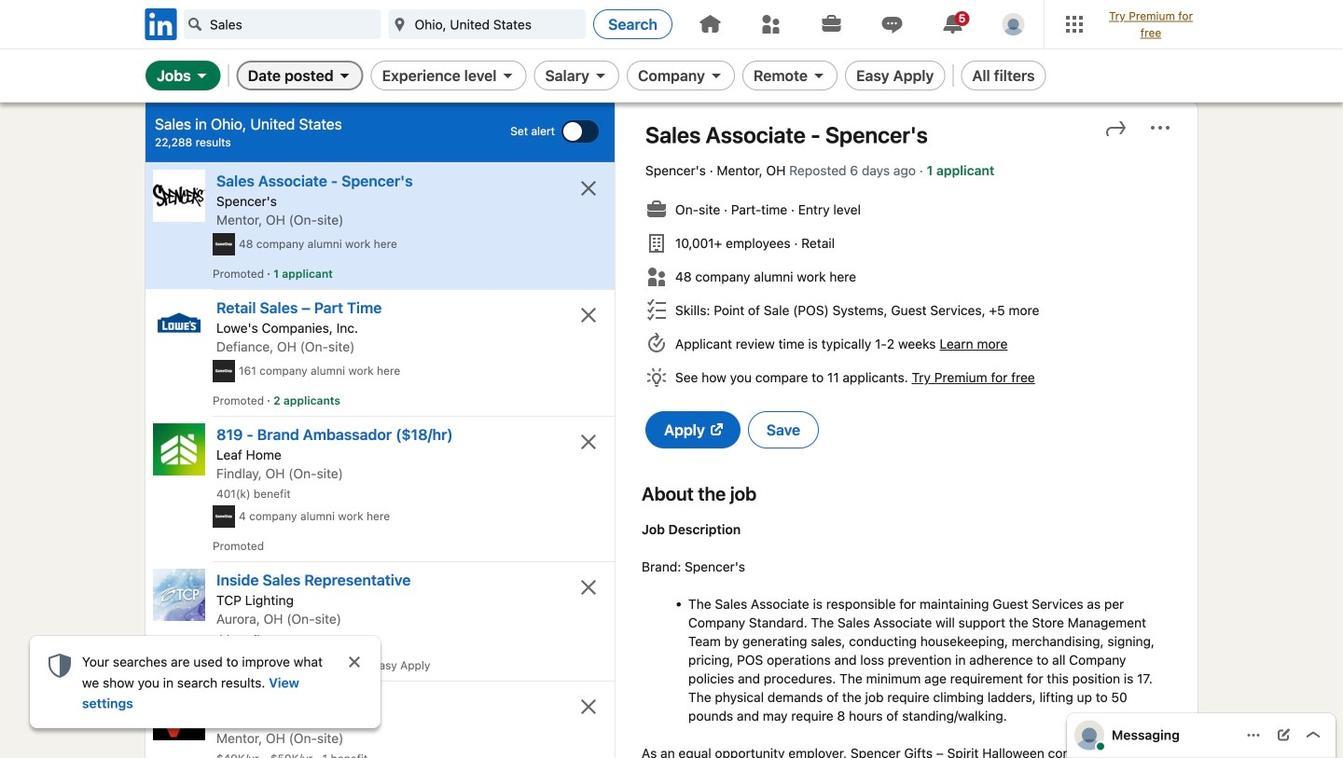 Task type: describe. For each thing, give the bounding box(es) containing it.
leaf home logo image
[[153, 424, 205, 476]]

lowe's companies, inc. logo image
[[153, 297, 205, 349]]

spencer's logo image
[[153, 170, 205, 222]]

0 vertical spatial rachel moore image
[[1003, 13, 1025, 35]]

salary filter. clicking this button displays all salary filter options. image
[[594, 68, 608, 83]]

dismiss "your searches are used to improve what we show you in search results." notification 1 of 1. image
[[347, 655, 362, 670]]

custom image
[[188, 17, 202, 32]]

verizon logo image
[[153, 689, 205, 741]]

experience level filter. clicking this button displays all experience level filter options. image
[[501, 68, 516, 83]]

company filter. clicking this button displays all company filter options. image
[[709, 68, 724, 83]]

share image
[[1105, 117, 1127, 139]]

remote filter. clicking this button displays all remote filter options. image
[[812, 68, 827, 83]]

City, state, or zip code text field
[[389, 9, 586, 39]]

2 dismiss job image from the top
[[578, 431, 600, 453]]



Task type: locate. For each thing, give the bounding box(es) containing it.
dismiss job image for tcp lighting logo
[[578, 577, 600, 599]]

1 horizontal spatial rachel moore image
[[1075, 721, 1105, 751]]

0 vertical spatial dismiss job image
[[578, 177, 600, 200]]

dismiss job image
[[578, 177, 600, 200], [578, 431, 600, 453]]

0 horizontal spatial rachel moore image
[[1003, 13, 1025, 35]]

1 vertical spatial rachel moore image
[[1075, 721, 1105, 751]]

filter by: jobs image
[[195, 68, 210, 83]]

region
[[30, 636, 381, 729]]

1 vertical spatial dismiss job image
[[578, 431, 600, 453]]

2 vertical spatial dismiss job image
[[578, 696, 600, 718]]

1 dismiss job image from the top
[[578, 304, 600, 327]]

applicant review time is typically 1-2 weeks image
[[646, 333, 668, 356]]

dismiss job image for verizon logo
[[578, 696, 600, 718]]

rachel moore image
[[1003, 13, 1025, 35], [1075, 721, 1105, 751]]

0 vertical spatial dismiss job image
[[578, 304, 600, 327]]

applicant review time is typically 1-2 weeks image
[[646, 333, 668, 356]]

2 dismiss job image from the top
[[578, 577, 600, 599]]

dismiss job image for lowe's companies, inc. logo
[[578, 304, 600, 327]]

1 dismiss job image from the top
[[578, 177, 600, 200]]

linkedin image
[[142, 5, 180, 43], [142, 5, 180, 43]]

3 dismiss job image from the top
[[578, 696, 600, 718]]

tcp lighting logo image
[[153, 569, 205, 621]]

1 vertical spatial dismiss job image
[[578, 577, 600, 599]]

dismiss job image
[[578, 304, 600, 327], [578, 577, 600, 599], [578, 696, 600, 718]]

Search by title, skill, or company text field
[[184, 9, 381, 39]]

Easy Apply filter. button
[[846, 61, 946, 91]]

date posted filter. clicking this button displays all date posted filter options. image
[[337, 68, 352, 83]]



Task type: vqa. For each thing, say whether or not it's contained in the screenshot.
Dismiss job icon associated with Creative Circle logo
no



